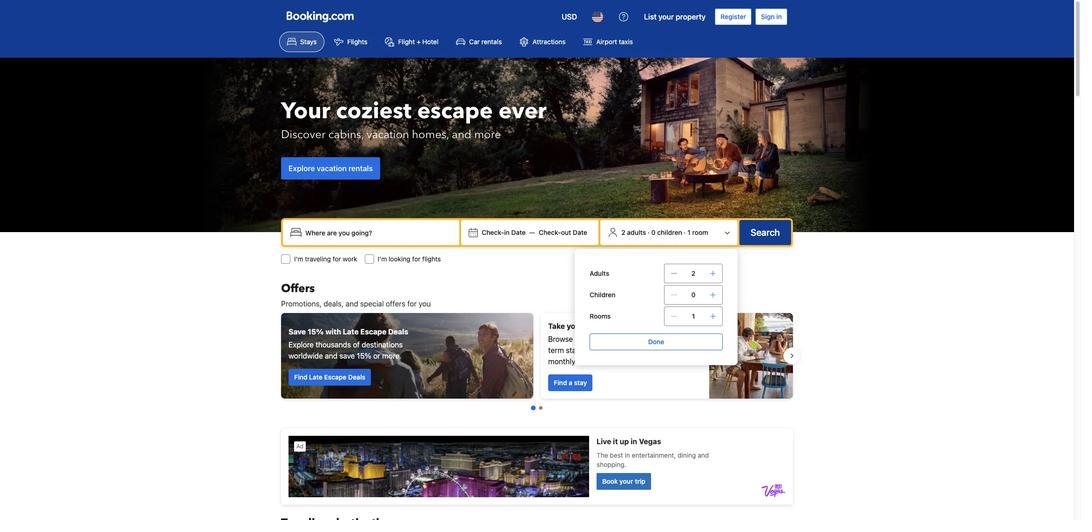 Task type: describe. For each thing, give the bounding box(es) containing it.
list your property link
[[639, 6, 712, 28]]

check-in date — check-out date
[[482, 229, 588, 237]]

1 horizontal spatial 1
[[692, 312, 695, 320]]

in for sign
[[777, 13, 782, 20]]

with
[[326, 328, 341, 336]]

—
[[530, 229, 535, 237]]

take
[[548, 322, 565, 331]]

stays link
[[279, 32, 325, 52]]

find for browse properties offering long- term stays, many at reduced monthly rates.
[[554, 379, 567, 387]]

for for flights
[[412, 255, 421, 263]]

deals inside save 15% with late escape deals explore thousands of destinations worldwide and save 15% or more
[[388, 328, 409, 336]]

offers
[[386, 300, 406, 308]]

room
[[693, 229, 709, 237]]

car rentals link
[[448, 32, 510, 52]]

0 vertical spatial 15%
[[308, 328, 324, 336]]

ever
[[499, 96, 547, 126]]

done
[[648, 338, 665, 346]]

i'm
[[294, 255, 303, 263]]

explore vacation rentals
[[289, 164, 373, 173]]

a
[[569, 379, 573, 387]]

at
[[608, 346, 615, 355]]

escape inside save 15% with late escape deals explore thousands of destinations worldwide and save 15% or more
[[361, 328, 387, 336]]

car
[[469, 38, 480, 46]]

offers main content
[[274, 281, 801, 521]]

longest
[[585, 322, 612, 331]]

yet
[[646, 322, 658, 331]]

airport
[[597, 38, 617, 46]]

sign in
[[761, 13, 782, 20]]

i'm traveling for work
[[294, 255, 357, 263]]

+
[[417, 38, 421, 46]]

rates.
[[578, 358, 597, 366]]

flight + hotel link
[[377, 32, 447, 52]]

list
[[644, 13, 657, 21]]

children
[[658, 229, 682, 237]]

flight + hotel
[[398, 38, 439, 46]]

and inside save 15% with late escape deals explore thousands of destinations worldwide and save 15% or more
[[325, 352, 338, 360]]

offering
[[612, 335, 638, 344]]

2 · from the left
[[684, 229, 686, 237]]

promotions,
[[281, 300, 322, 308]]

save
[[340, 352, 355, 360]]

traveling
[[305, 255, 331, 263]]

you
[[419, 300, 431, 308]]

flights
[[422, 255, 441, 263]]

attractions link
[[512, 32, 574, 52]]

adults
[[627, 229, 646, 237]]

offers promotions, deals, and special offers for you
[[281, 281, 431, 308]]

many
[[588, 346, 606, 355]]

save 15% with late escape deals explore thousands of destinations worldwide and save 15% or more
[[289, 328, 409, 360]]

flights link
[[327, 32, 375, 52]]

worldwide
[[289, 352, 323, 360]]

usd
[[562, 13, 577, 21]]

1 inside button
[[688, 229, 691, 237]]

special
[[360, 300, 384, 308]]

discover
[[281, 127, 326, 142]]

list your property
[[644, 13, 706, 21]]

region containing take your longest vacation yet
[[274, 310, 801, 403]]

adults
[[590, 270, 610, 277]]

find a stay link
[[548, 375, 593, 392]]

and inside offers promotions, deals, and special offers for you
[[346, 300, 358, 308]]

flight
[[398, 38, 415, 46]]

in for check-
[[504, 229, 510, 237]]

more inside save 15% with late escape deals explore thousands of destinations worldwide and save 15% or more
[[382, 352, 400, 360]]

children
[[590, 291, 616, 299]]

0 horizontal spatial deals
[[348, 373, 365, 381]]

properties
[[575, 335, 610, 344]]

2 adults · 0 children · 1 room button
[[604, 224, 734, 242]]

homes,
[[412, 127, 449, 142]]

take your longest vacation yet browse properties offering long- term stays, many at reduced monthly rates.
[[548, 322, 658, 366]]

1 horizontal spatial rentals
[[482, 38, 502, 46]]

rooms
[[590, 312, 611, 320]]

stays
[[300, 38, 317, 46]]

1 · from the left
[[648, 229, 650, 237]]

Where are you going? field
[[302, 224, 456, 241]]

explore inside 'link'
[[289, 164, 315, 173]]

progress bar inside the "offers" main content
[[531, 406, 543, 411]]

escape
[[417, 96, 493, 126]]

0 inside button
[[652, 229, 656, 237]]

usd button
[[556, 6, 583, 28]]

your
[[281, 96, 331, 126]]

check-out date button
[[535, 224, 591, 241]]

cabins,
[[329, 127, 364, 142]]

1 check- from the left
[[482, 229, 504, 237]]

explore vacation rentals link
[[281, 157, 380, 179]]



Task type: vqa. For each thing, say whether or not it's contained in the screenshot.


Task type: locate. For each thing, give the bounding box(es) containing it.
1 vertical spatial in
[[504, 229, 510, 237]]

region
[[274, 310, 801, 403]]

your for longest
[[567, 322, 583, 331]]

0 vertical spatial your
[[659, 13, 674, 21]]

1 horizontal spatial vacation
[[367, 127, 409, 142]]

1 horizontal spatial find
[[554, 379, 567, 387]]

2 check- from the left
[[539, 229, 561, 237]]

0 vertical spatial deals
[[388, 328, 409, 336]]

2 vertical spatial and
[[325, 352, 338, 360]]

booking.com image
[[287, 11, 354, 22]]

0 vertical spatial 0
[[652, 229, 656, 237]]

check- left '—'
[[482, 229, 504, 237]]

date right out
[[573, 229, 588, 237]]

vacation inside take your longest vacation yet browse properties offering long- term stays, many at reduced monthly rates.
[[614, 322, 645, 331]]

offers
[[281, 281, 315, 297]]

take your longest vacation yet image
[[710, 313, 793, 399]]

in right sign on the right
[[777, 13, 782, 20]]

1 horizontal spatial check-
[[539, 229, 561, 237]]

1 vertical spatial rentals
[[349, 164, 373, 173]]

i'm looking for flights
[[378, 255, 441, 263]]

0 horizontal spatial check-
[[482, 229, 504, 237]]

2 vertical spatial vacation
[[614, 322, 645, 331]]

your right take on the bottom of page
[[567, 322, 583, 331]]

1 horizontal spatial ·
[[684, 229, 686, 237]]

done button
[[590, 334, 723, 351]]

destinations
[[362, 341, 403, 349]]

car rentals
[[469, 38, 502, 46]]

1 horizontal spatial more
[[474, 127, 501, 142]]

date
[[512, 229, 526, 237], [573, 229, 588, 237]]

vacation up the offering
[[614, 322, 645, 331]]

and down thousands
[[325, 352, 338, 360]]

0 vertical spatial rentals
[[482, 38, 502, 46]]

0 vertical spatial explore
[[289, 164, 315, 173]]

2 adults · 0 children · 1 room
[[622, 229, 709, 237]]

your
[[659, 13, 674, 21], [567, 322, 583, 331]]

in left '—'
[[504, 229, 510, 237]]

1 vertical spatial explore
[[289, 341, 314, 349]]

1 date from the left
[[512, 229, 526, 237]]

coziest
[[336, 96, 412, 126]]

0 horizontal spatial 1
[[688, 229, 691, 237]]

taxis
[[619, 38, 633, 46]]

15% left or
[[357, 352, 372, 360]]

1 vertical spatial late
[[309, 373, 323, 381]]

2
[[622, 229, 626, 237], [692, 270, 696, 277]]

0 horizontal spatial 2
[[622, 229, 626, 237]]

find down the worldwide
[[294, 373, 307, 381]]

i'm
[[378, 255, 387, 263]]

2 horizontal spatial vacation
[[614, 322, 645, 331]]

1 vertical spatial deals
[[348, 373, 365, 381]]

of
[[353, 341, 360, 349]]

find late escape deals link
[[289, 369, 371, 386]]

0 vertical spatial more
[[474, 127, 501, 142]]

· right adults
[[648, 229, 650, 237]]

explore down discover
[[289, 164, 315, 173]]

escape up destinations
[[361, 328, 387, 336]]

your coziest escape ever discover cabins, vacation homes, and more
[[281, 96, 547, 142]]

2 date from the left
[[573, 229, 588, 237]]

2 left adults
[[622, 229, 626, 237]]

for inside offers promotions, deals, and special offers for you
[[408, 300, 417, 308]]

monthly
[[548, 358, 576, 366]]

vacation inside 'link'
[[317, 164, 347, 173]]

register
[[721, 13, 746, 20]]

0 horizontal spatial vacation
[[317, 164, 347, 173]]

0 horizontal spatial ·
[[648, 229, 650, 237]]

register link
[[715, 8, 752, 25]]

more
[[474, 127, 501, 142], [382, 352, 400, 360]]

1 vertical spatial more
[[382, 352, 400, 360]]

1 horizontal spatial deals
[[388, 328, 409, 336]]

0 horizontal spatial find
[[294, 373, 307, 381]]

for left flights
[[412, 255, 421, 263]]

1 vertical spatial 2
[[692, 270, 696, 277]]

looking
[[389, 255, 411, 263]]

deals,
[[324, 300, 344, 308]]

0 horizontal spatial your
[[567, 322, 583, 331]]

for left work on the left of page
[[333, 255, 341, 263]]

advertisement region
[[281, 429, 793, 505]]

date left '—'
[[512, 229, 526, 237]]

rentals right car
[[482, 38, 502, 46]]

deals down save
[[348, 373, 365, 381]]

deals
[[388, 328, 409, 336], [348, 373, 365, 381]]

2 inside button
[[622, 229, 626, 237]]

0 vertical spatial 2
[[622, 229, 626, 237]]

0 vertical spatial escape
[[361, 328, 387, 336]]

for left you
[[408, 300, 417, 308]]

1 horizontal spatial late
[[343, 328, 359, 336]]

find
[[294, 373, 307, 381], [554, 379, 567, 387]]

1 up done button
[[692, 312, 695, 320]]

escape down save
[[324, 373, 347, 381]]

0 horizontal spatial rentals
[[349, 164, 373, 173]]

0 vertical spatial vacation
[[367, 127, 409, 142]]

vacation down cabins, at the top of the page
[[317, 164, 347, 173]]

0 horizontal spatial escape
[[324, 373, 347, 381]]

search button
[[740, 220, 792, 245]]

reduced
[[616, 346, 644, 355]]

stay
[[574, 379, 587, 387]]

vacation
[[367, 127, 409, 142], [317, 164, 347, 173], [614, 322, 645, 331]]

0 vertical spatial in
[[777, 13, 782, 20]]

1 vertical spatial your
[[567, 322, 583, 331]]

0 horizontal spatial 0
[[652, 229, 656, 237]]

1 horizontal spatial date
[[573, 229, 588, 237]]

find a stay
[[554, 379, 587, 387]]

flights
[[348, 38, 368, 46]]

find for explore thousands of destinations worldwide and save 15% or more
[[294, 373, 307, 381]]

·
[[648, 229, 650, 237], [684, 229, 686, 237]]

browse
[[548, 335, 573, 344]]

0 vertical spatial late
[[343, 328, 359, 336]]

0 horizontal spatial date
[[512, 229, 526, 237]]

airport taxis
[[597, 38, 633, 46]]

1 vertical spatial 1
[[692, 312, 695, 320]]

and inside your coziest escape ever discover cabins, vacation homes, and more
[[452, 127, 472, 142]]

1 vertical spatial 15%
[[357, 352, 372, 360]]

or
[[373, 352, 380, 360]]

1 horizontal spatial 0
[[692, 291, 696, 299]]

check- right '—'
[[539, 229, 561, 237]]

vacation down 'coziest' at top left
[[367, 127, 409, 142]]

for
[[333, 255, 341, 263], [412, 255, 421, 263], [408, 300, 417, 308]]

search
[[751, 227, 780, 238]]

1 vertical spatial and
[[346, 300, 358, 308]]

and down escape
[[452, 127, 472, 142]]

airport taxis link
[[576, 32, 641, 52]]

1 horizontal spatial 15%
[[357, 352, 372, 360]]

late up of
[[343, 328, 359, 336]]

more inside your coziest escape ever discover cabins, vacation homes, and more
[[474, 127, 501, 142]]

15%
[[308, 328, 324, 336], [357, 352, 372, 360]]

2 horizontal spatial and
[[452, 127, 472, 142]]

2 for 2
[[692, 270, 696, 277]]

more down escape
[[474, 127, 501, 142]]

check-
[[482, 229, 504, 237], [539, 229, 561, 237]]

0 vertical spatial 1
[[688, 229, 691, 237]]

2 explore from the top
[[289, 341, 314, 349]]

1 horizontal spatial 2
[[692, 270, 696, 277]]

explore
[[289, 164, 315, 173], [289, 341, 314, 349]]

term
[[548, 346, 564, 355]]

2 down room
[[692, 270, 696, 277]]

thousands
[[316, 341, 351, 349]]

explore inside save 15% with late escape deals explore thousands of destinations worldwide and save 15% or more
[[289, 341, 314, 349]]

1 vertical spatial 0
[[692, 291, 696, 299]]

find left a
[[554, 379, 567, 387]]

0 vertical spatial and
[[452, 127, 472, 142]]

1 vertical spatial escape
[[324, 373, 347, 381]]

check-in date button
[[478, 224, 530, 241]]

1 vertical spatial vacation
[[317, 164, 347, 173]]

hotel
[[423, 38, 439, 46]]

work
[[343, 255, 357, 263]]

late inside save 15% with late escape deals explore thousands of destinations worldwide and save 15% or more
[[343, 328, 359, 336]]

2 for 2 adults · 0 children · 1 room
[[622, 229, 626, 237]]

0 horizontal spatial and
[[325, 352, 338, 360]]

rentals down cabins, at the top of the page
[[349, 164, 373, 173]]

explore up the worldwide
[[289, 341, 314, 349]]

1 left room
[[688, 229, 691, 237]]

out
[[561, 229, 571, 237]]

1 horizontal spatial your
[[659, 13, 674, 21]]

rentals
[[482, 38, 502, 46], [349, 164, 373, 173]]

your inside take your longest vacation yet browse properties offering long- term stays, many at reduced monthly rates.
[[567, 322, 583, 331]]

1 explore from the top
[[289, 164, 315, 173]]

long-
[[640, 335, 658, 344]]

0 horizontal spatial in
[[504, 229, 510, 237]]

for for work
[[333, 255, 341, 263]]

0 horizontal spatial late
[[309, 373, 323, 381]]

0 horizontal spatial 15%
[[308, 328, 324, 336]]

1 horizontal spatial and
[[346, 300, 358, 308]]

find late escape deals
[[294, 373, 365, 381]]

· right children
[[684, 229, 686, 237]]

your right list at the top right of page
[[659, 13, 674, 21]]

group of friends hiking in the mountains on a sunny day image
[[281, 313, 534, 399]]

your for property
[[659, 13, 674, 21]]

1 horizontal spatial escape
[[361, 328, 387, 336]]

save
[[289, 328, 306, 336]]

progress bar
[[531, 406, 543, 411]]

deals up destinations
[[388, 328, 409, 336]]

late
[[343, 328, 359, 336], [309, 373, 323, 381]]

late down the worldwide
[[309, 373, 323, 381]]

15% left with
[[308, 328, 324, 336]]

vacation inside your coziest escape ever discover cabins, vacation homes, and more
[[367, 127, 409, 142]]

stays,
[[566, 346, 586, 355]]

escape
[[361, 328, 387, 336], [324, 373, 347, 381]]

and right the deals,
[[346, 300, 358, 308]]

1
[[688, 229, 691, 237], [692, 312, 695, 320]]

0 horizontal spatial more
[[382, 352, 400, 360]]

attractions
[[533, 38, 566, 46]]

more right or
[[382, 352, 400, 360]]

property
[[676, 13, 706, 21]]

1 horizontal spatial in
[[777, 13, 782, 20]]

sign in link
[[756, 8, 788, 25]]



